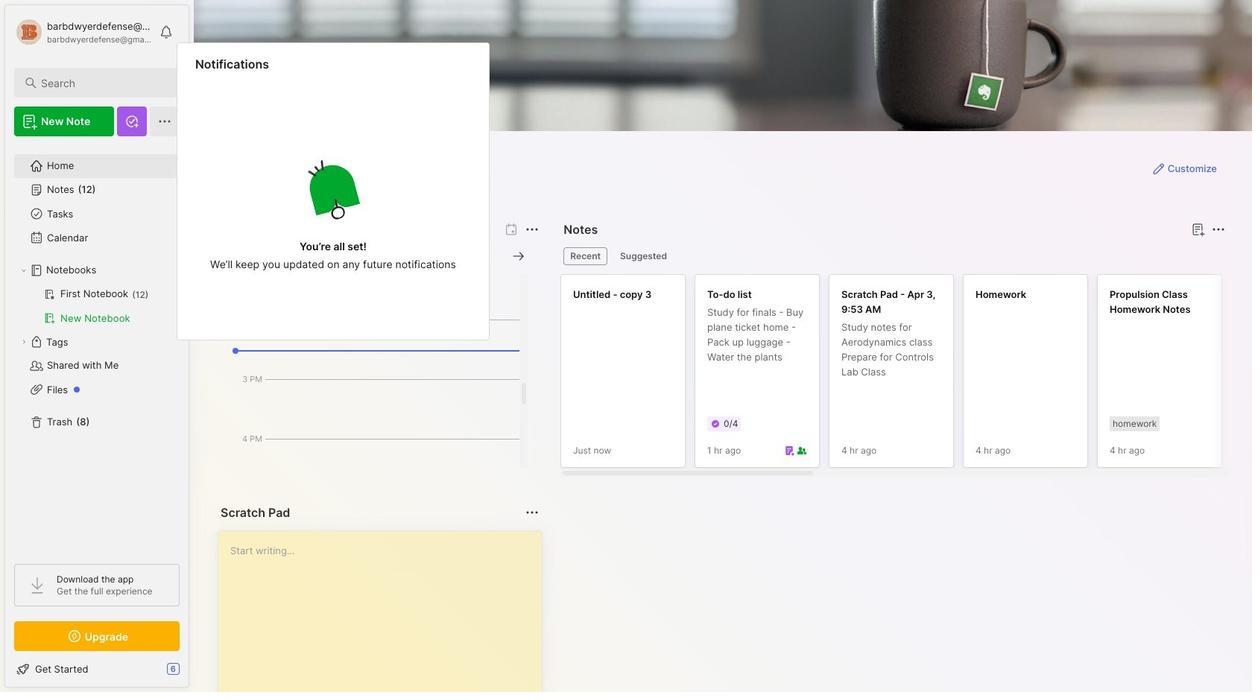Task type: vqa. For each thing, say whether or not it's contained in the screenshot.
the Expand Tags image
yes



Task type: describe. For each thing, give the bounding box(es) containing it.
1 more actions image from the top
[[524, 221, 542, 239]]

Start writing… text field
[[230, 532, 542, 693]]

group inside 'tree'
[[14, 283, 179, 330]]

Account field
[[14, 17, 152, 47]]

1 tab from the left
[[564, 248, 608, 265]]

expand tags image
[[19, 338, 28, 347]]

Search text field
[[41, 76, 166, 90]]



Task type: locate. For each thing, give the bounding box(es) containing it.
more actions image
[[1210, 221, 1228, 239]]

expand notebooks image
[[19, 266, 28, 275]]

none search field inside main 'element'
[[41, 74, 166, 92]]

row group
[[561, 274, 1253, 477]]

More actions field
[[522, 219, 543, 240], [1209, 219, 1230, 240], [522, 503, 543, 524]]

1 vertical spatial more actions image
[[524, 504, 542, 522]]

0 vertical spatial more actions image
[[524, 221, 542, 239]]

2 tab from the left
[[614, 248, 674, 265]]

tab
[[564, 248, 608, 265], [614, 248, 674, 265]]

None search field
[[41, 74, 166, 92]]

group
[[14, 283, 179, 330]]

tree inside main 'element'
[[5, 145, 189, 551]]

0 horizontal spatial tab
[[564, 248, 608, 265]]

main element
[[0, 0, 194, 693]]

click to collapse image
[[188, 665, 199, 683]]

more actions image
[[524, 221, 542, 239], [524, 504, 542, 522]]

tree
[[5, 145, 189, 551]]

tab list
[[564, 248, 1224, 265]]

Help and Learning task checklist field
[[5, 658, 189, 682]]

1 horizontal spatial tab
[[614, 248, 674, 265]]

2 more actions image from the top
[[524, 504, 542, 522]]



